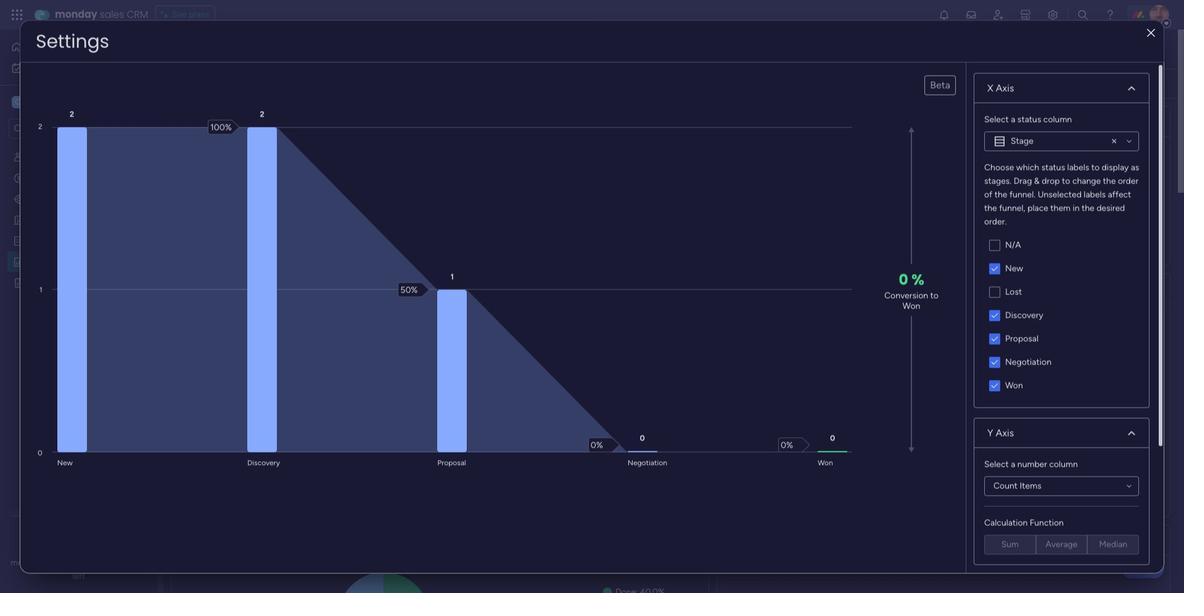 Task type: locate. For each thing, give the bounding box(es) containing it.
revenue
[[340, 113, 389, 129], [903, 113, 952, 129]]

1 vertical spatial crm
[[65, 558, 84, 569]]

1 horizontal spatial crm
[[127, 7, 148, 22]]

average
[[528, 113, 575, 129]]

average value of won deals
[[528, 113, 688, 129]]

sales dashboard
[[186, 35, 350, 63], [29, 257, 93, 267]]

0 vertical spatial sales
[[186, 35, 237, 63]]

monday for monday sales crm pro trial
[[11, 558, 42, 569]]

1 vertical spatial dashboard
[[51, 257, 93, 267]]

1 horizontal spatial sales
[[186, 35, 237, 63]]

workspace image
[[12, 96, 24, 109]]

1 horizontal spatial revenue
[[903, 113, 952, 129]]

0 horizontal spatial crm
[[65, 558, 84, 569]]

deals right won
[[656, 113, 688, 129]]

Sales Dashboard field
[[183, 35, 353, 63]]

1 vertical spatial monday
[[11, 558, 42, 569]]

sales
[[100, 7, 124, 22], [44, 558, 63, 569]]

0 vertical spatial v2 fullscreen image
[[1146, 285, 1155, 294]]

0 vertical spatial crm
[[127, 7, 148, 22]]

update feed image
[[965, 9, 977, 21]]

crm
[[127, 7, 148, 22], [65, 558, 84, 569]]

1 horizontal spatial sales dashboard
[[186, 35, 350, 63]]

work
[[42, 62, 61, 73]]

1 horizontal spatial deals
[[656, 113, 688, 129]]

deals
[[656, 113, 688, 129], [29, 173, 50, 183]]

search everything image
[[1077, 9, 1089, 21]]

sales down plans
[[186, 35, 237, 63]]

$192,000
[[239, 158, 431, 212]]

sales
[[186, 35, 237, 63], [29, 257, 49, 267]]

my work
[[28, 62, 61, 73]]

1 vertical spatial v2 fullscreen image
[[1146, 536, 1155, 545]]

revenue right forecasted
[[340, 113, 389, 129]]

plans
[[189, 9, 209, 20]]

Filter dashboard by text search field
[[186, 74, 302, 94]]

0 vertical spatial sales dashboard
[[186, 35, 350, 63]]

v2 fullscreen image
[[1146, 117, 1155, 126]]

deals
[[230, 113, 261, 129]]

days
[[129, 558, 147, 569]]

revenue inside field
[[903, 113, 952, 129]]

1 horizontal spatial dashboard
[[242, 35, 350, 63]]

revenue right actual
[[903, 113, 952, 129]]

0 horizontal spatial revenue
[[340, 113, 389, 129]]

1 v2 fullscreen image from the top
[[1146, 285, 1155, 294]]

0 vertical spatial sales
[[100, 7, 124, 22]]

0 vertical spatial monday
[[55, 7, 97, 22]]

Actual Revenue field
[[861, 113, 955, 130]]

sales up home 'link'
[[100, 7, 124, 22]]

contacts
[[29, 152, 65, 162]]

crm up left
[[65, 558, 84, 569]]

dashboard inside banner
[[242, 35, 350, 63]]

list box
[[0, 144, 157, 460]]

1 vertical spatial deals
[[29, 173, 50, 183]]

sales dashboard up getting started in the top left of the page
[[29, 257, 93, 267]]

0 horizontal spatial sales
[[44, 558, 63, 569]]

emails settings image
[[1047, 9, 1059, 21]]

option
[[0, 146, 157, 148]]

revenue inside field
[[340, 113, 389, 129]]

active
[[192, 113, 227, 129]]

Active deals - Forecasted Revenue field
[[189, 113, 392, 130]]

2 revenue from the left
[[903, 113, 952, 129]]

deals up leads
[[29, 173, 50, 183]]

Search in workspace field
[[26, 122, 103, 136]]

0 horizontal spatial monday
[[11, 558, 42, 569]]

0 horizontal spatial sales
[[29, 257, 49, 267]]

1 vertical spatial sales dashboard
[[29, 257, 93, 267]]

deals inside field
[[656, 113, 688, 129]]

crm left see
[[127, 7, 148, 22]]

sales inside banner
[[186, 35, 237, 63]]

dapulse x slim image
[[1147, 26, 1155, 40]]

monday
[[55, 7, 97, 22], [11, 558, 42, 569]]

home
[[27, 41, 51, 52]]

sales left pro
[[44, 558, 63, 569]]

dashboard
[[242, 35, 350, 63], [51, 257, 93, 267]]

active deals - forecasted revenue
[[192, 113, 389, 129]]

1 horizontal spatial sales
[[100, 7, 124, 22]]

monday marketplace image
[[1019, 9, 1032, 21]]

actual
[[864, 113, 901, 129]]

0 vertical spatial deals
[[656, 113, 688, 129]]

v2 fullscreen image
[[1146, 285, 1155, 294], [1146, 536, 1155, 545]]

funnel
[[192, 281, 230, 297]]

sales right 'public dashboard' image
[[29, 257, 49, 267]]

1 horizontal spatial monday
[[55, 7, 97, 22]]

0 vertical spatial dashboard
[[242, 35, 350, 63]]

my work option
[[7, 58, 150, 78]]

1 revenue from the left
[[340, 113, 389, 129]]

1 vertical spatial sales
[[44, 558, 63, 569]]

sales dashboard up filter dashboard by text search field
[[186, 35, 350, 63]]

monday sales crm
[[55, 7, 148, 22]]



Task type: vqa. For each thing, say whether or not it's contained in the screenshot.
CRM to the right
yes



Task type: describe. For each thing, give the bounding box(es) containing it.
getting started
[[29, 278, 90, 288]]

invite members image
[[992, 9, 1005, 21]]

my
[[28, 62, 40, 73]]

started
[[61, 278, 90, 288]]

list box containing contacts
[[0, 144, 157, 460]]

0 horizontal spatial deals
[[29, 173, 50, 183]]

7 days left
[[72, 558, 147, 582]]

notifications image
[[938, 9, 950, 21]]

see plans button
[[155, 6, 215, 24]]

chart
[[233, 281, 265, 297]]

monday sales crm pro trial
[[11, 558, 116, 569]]

select product image
[[11, 9, 23, 21]]

james peterson image
[[1150, 5, 1169, 25]]

0 horizontal spatial dashboard
[[51, 257, 93, 267]]

crm for monday sales crm pro trial
[[65, 558, 84, 569]]

help button
[[1121, 559, 1164, 579]]

c button
[[9, 92, 120, 113]]

sales for monday sales crm
[[100, 7, 124, 22]]

activities
[[29, 236, 65, 246]]

7
[[122, 558, 127, 569]]

getting
[[29, 278, 59, 288]]

1 vertical spatial sales
[[29, 257, 49, 267]]

pro
[[86, 558, 99, 569]]

public dashboard image
[[13, 256, 25, 268]]

crm for monday sales crm
[[127, 7, 148, 22]]

-
[[264, 113, 271, 129]]

help image
[[1104, 9, 1116, 21]]

help
[[1132, 563, 1154, 575]]

$0
[[979, 158, 1034, 212]]

left
[[72, 572, 85, 582]]

public board image
[[13, 277, 25, 289]]

accounts
[[29, 215, 66, 225]]

2 v2 fullscreen image from the top
[[1146, 536, 1155, 545]]

see plans
[[172, 9, 209, 20]]

sales for monday sales crm pro trial
[[44, 558, 63, 569]]

sales dashboard inside banner
[[186, 35, 350, 63]]

see
[[172, 9, 187, 20]]

home option
[[7, 37, 150, 57]]

actual revenue
[[864, 113, 952, 129]]

Average Value of Won Deals field
[[525, 113, 691, 130]]

value
[[578, 113, 611, 129]]

0 horizontal spatial sales dashboard
[[29, 257, 93, 267]]

trial
[[101, 558, 116, 569]]

forecasted
[[274, 113, 337, 129]]

monday for monday sales crm
[[55, 7, 97, 22]]

funnel chart
[[192, 281, 265, 297]]

of
[[614, 113, 625, 129]]

leads
[[29, 194, 52, 204]]

Funnel Chart field
[[189, 281, 268, 297]]

home link
[[7, 37, 150, 57]]

sales dashboard banner
[[163, 30, 1178, 99]]

c
[[15, 97, 21, 107]]

my work link
[[7, 58, 150, 78]]

won
[[628, 113, 653, 129]]



